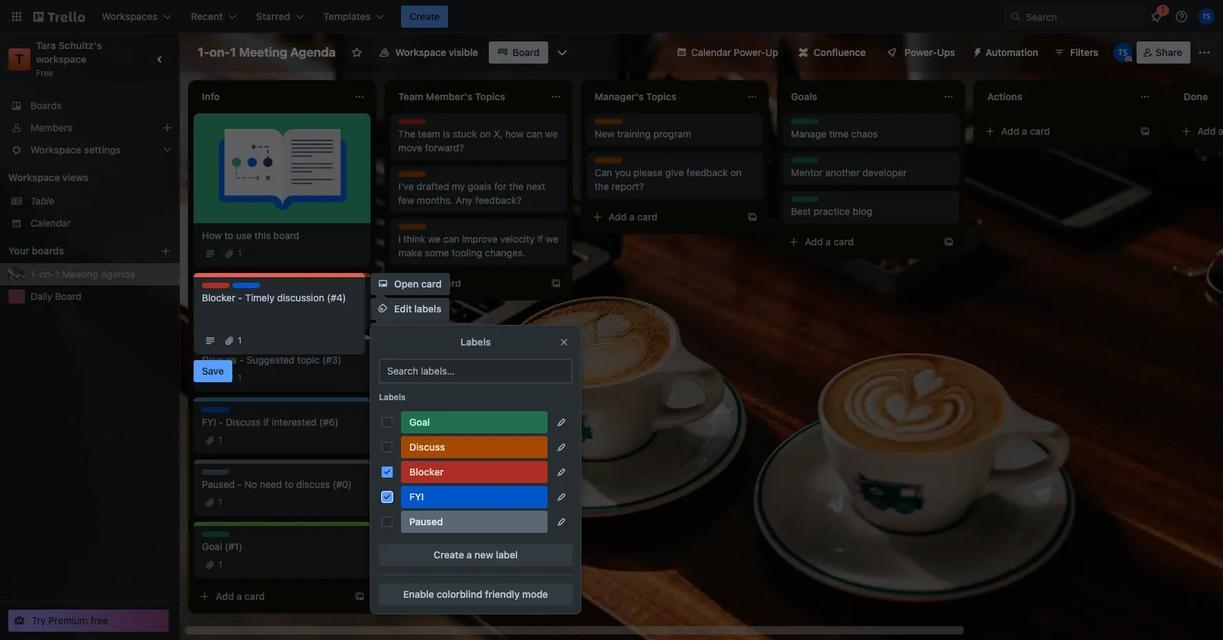 Task type: describe. For each thing, give the bounding box(es) containing it.
labels
[[415, 303, 442, 315]]

archive
[[394, 452, 429, 464]]

automation
[[986, 46, 1039, 58]]

goals
[[468, 181, 492, 192]]

feedback
[[687, 167, 728, 179]]

t
[[15, 51, 24, 67]]

- for no
[[238, 479, 242, 491]]

for
[[495, 181, 507, 192]]

feedback?
[[476, 194, 522, 206]]

share
[[1157, 46, 1183, 58]]

primary element
[[0, 0, 1224, 33]]

paused - no need to discuss (#0) link
[[202, 478, 363, 492]]

filters
[[1071, 46, 1099, 58]]

program
[[654, 128, 692, 140]]

to inside paused paused - no need to discuss (#0)
[[285, 479, 294, 491]]

premium
[[49, 615, 88, 627]]

Search labels… text field
[[379, 359, 573, 384]]

make
[[399, 247, 422, 259]]

calendar power-up
[[692, 46, 779, 58]]

if inside fyi fyi - discuss if interested (#6)
[[263, 417, 269, 428]]

members
[[30, 122, 72, 134]]

1 inside text field
[[230, 45, 236, 60]]

this
[[255, 230, 271, 241]]

friendly
[[485, 589, 520, 601]]

manage time chaos link
[[792, 127, 952, 141]]

how to use this board
[[202, 230, 300, 241]]

1-on-1 meeting agenda inside 'link'
[[30, 268, 135, 280]]

change cover
[[394, 353, 457, 365]]

change members
[[394, 328, 475, 340]]

think
[[404, 233, 426, 245]]

edit for edit labels
[[394, 303, 412, 315]]

workspace
[[36, 53, 86, 65]]

add board image
[[161, 246, 172, 257]]

boards
[[30, 100, 62, 111]]

(#1)
[[225, 541, 243, 553]]

edit dates button
[[371, 423, 449, 445]]

edit for edit dates
[[394, 428, 412, 439]]

discuss discuss - suggested topic (#3)
[[202, 345, 342, 366]]

blocker for blocker fyi blocker - timely discussion (#4)
[[202, 283, 232, 293]]

the inside discuss can you please give feedback on the report?
[[595, 181, 609, 192]]

on- inside 'link'
[[39, 268, 55, 280]]

give
[[666, 167, 684, 179]]

ups
[[938, 46, 956, 58]]

color: orange, title: "discuss" element for drafted
[[399, 172, 430, 182]]

change for change members
[[394, 328, 430, 340]]

change for change cover
[[394, 353, 430, 365]]

1 horizontal spatial board
[[513, 46, 540, 58]]

some
[[425, 247, 449, 259]]

edit dates
[[394, 428, 440, 439]]

mentor another developer link
[[792, 166, 952, 180]]

1- inside text field
[[198, 45, 210, 60]]

create for create
[[410, 10, 440, 22]]

paused for paused
[[410, 516, 443, 528]]

boards
[[32, 245, 64, 257]]

discuss left suggested
[[202, 354, 237, 366]]

(#0)
[[333, 479, 352, 491]]

improve
[[462, 233, 498, 245]]

enable
[[404, 589, 434, 601]]

move button
[[371, 373, 427, 395]]

discuss for discuss new training program
[[595, 119, 626, 129]]

color: green, title: "goal" element for manage
[[792, 119, 819, 129]]

customize views image
[[555, 46, 569, 60]]

edit labels button
[[371, 298, 450, 320]]

calendar for calendar
[[30, 217, 71, 229]]

chaos
[[852, 128, 879, 140]]

to inside 'how to use this board' link
[[225, 230, 234, 241]]

add a card for can you please give feedback on the report?
[[609, 211, 658, 223]]

blocker for blocker fyi
[[202, 283, 232, 293]]

discuss for discuss can you please give feedback on the report?
[[595, 158, 626, 168]]

add for can you please give feedback on the report?
[[609, 211, 627, 223]]

team
[[418, 128, 441, 140]]

t link
[[8, 48, 30, 71]]

fyi for blocker fyi blocker - timely discussion (#4)
[[232, 283, 245, 293]]

power-ups button
[[878, 42, 964, 64]]

color: orange, title: "discuss" element for you
[[595, 158, 626, 168]]

on inside discuss can you please give feedback on the report?
[[731, 167, 742, 179]]

how
[[506, 128, 524, 140]]

search image
[[1011, 11, 1022, 22]]

on- inside text field
[[210, 45, 230, 60]]

enable colorblind friendly mode
[[404, 589, 548, 601]]

can inside "discuss i think we can improve velocity if we make some tooling changes."
[[444, 233, 460, 245]]

another
[[826, 167, 860, 179]]

try premium free
[[32, 615, 108, 627]]

best practice blog link
[[792, 205, 952, 219]]

forward?
[[425, 142, 464, 154]]

changes.
[[485, 247, 526, 259]]

board link
[[489, 42, 548, 64]]

up
[[766, 46, 779, 58]]

1-on-1 meeting agenda link
[[30, 268, 172, 282]]

a inside button
[[467, 549, 472, 561]]

your boards with 2 items element
[[8, 243, 140, 259]]

agenda inside text field
[[290, 45, 336, 60]]

free
[[36, 68, 53, 78]]

fyi for fyi fyi - discuss if interested (#6)
[[202, 417, 216, 428]]

try
[[32, 615, 46, 627]]

agenda inside 'link'
[[101, 268, 135, 280]]

close popover image
[[559, 337, 570, 348]]

copy
[[394, 403, 418, 414]]

calendar link
[[30, 217, 172, 230]]

how
[[202, 230, 222, 241]]

meeting inside text field
[[239, 45, 288, 60]]

move
[[394, 378, 419, 390]]

1 horizontal spatial labels
[[461, 336, 491, 348]]

workspace for workspace views
[[8, 172, 60, 183]]

archive button
[[371, 448, 437, 470]]

0 horizontal spatial board
[[55, 291, 81, 302]]

open
[[394, 278, 419, 290]]

velocity
[[501, 233, 535, 245]]

discuss - suggested topic (#3) link
[[202, 354, 363, 367]]

fyi - discuss if interested (#6) link
[[202, 416, 363, 430]]

create a new label
[[434, 549, 518, 561]]

discuss for discuss discuss - suggested topic (#3)
[[202, 345, 233, 356]]

edit labels
[[394, 303, 442, 315]]

discuss new training program
[[595, 119, 692, 140]]

tara schultz's workspace free
[[36, 39, 104, 78]]

blocker fyi blocker - timely discussion (#4)
[[202, 283, 346, 304]]

show menu image
[[1198, 46, 1212, 60]]

add a card button for can you please give feedback on the report?
[[587, 206, 742, 228]]

1 vertical spatial color: black, title: "paused" element
[[401, 511, 548, 533]]

goal for goal best practice blog
[[792, 196, 810, 207]]

sm image
[[967, 42, 986, 61]]

goal for goal
[[410, 417, 430, 428]]

mentor
[[792, 167, 823, 179]]

best
[[792, 205, 812, 217]]

create button
[[401, 6, 448, 28]]



Task type: locate. For each thing, give the bounding box(es) containing it.
blocker the team is stuck on x, how can we move forward?
[[399, 119, 558, 154]]

board left customize views image
[[513, 46, 540, 58]]

discuss left interested
[[226, 417, 261, 428]]

blocker for blocker the team is stuck on x, how can we move forward?
[[399, 119, 429, 129]]

the
[[399, 128, 416, 140]]

discuss up can
[[595, 119, 626, 129]]

discuss
[[296, 479, 330, 491]]

confluence button
[[791, 42, 875, 64]]

1 horizontal spatial on
[[731, 167, 742, 179]]

confluence
[[814, 46, 866, 58]]

1 horizontal spatial if
[[538, 233, 543, 245]]

add a card button for mentor another developer
[[783, 231, 938, 253]]

fyi fyi - discuss if interested (#6)
[[202, 408, 339, 428]]

discuss for discuss
[[410, 441, 445, 453]]

goal manage time chaos
[[792, 119, 879, 140]]

discuss inside fyi fyi - discuss if interested (#6)
[[226, 417, 261, 428]]

color: black, title: "paused" element up create a new label
[[401, 511, 548, 533]]

1 vertical spatial on
[[731, 167, 742, 179]]

goal for goal mentor another developer
[[792, 158, 810, 168]]

0 vertical spatial can
[[527, 128, 543, 140]]

1 horizontal spatial workspace
[[396, 46, 447, 58]]

tara schultz (taraschultz7) image right open information menu image
[[1199, 8, 1216, 25]]

Board name text field
[[191, 42, 343, 64]]

discuss inside discuss i've drafted my goals for the next few months. any feedback?
[[399, 172, 430, 182]]

color: green, title: "goal" element
[[792, 119, 819, 129], [792, 158, 819, 168], [792, 196, 819, 207], [401, 412, 548, 434], [202, 532, 230, 542]]

1 horizontal spatial the
[[595, 181, 609, 192]]

1 notification image
[[1149, 8, 1166, 25]]

tara schultz (taraschultz7) image
[[1199, 8, 1216, 25], [1114, 43, 1133, 62]]

training
[[618, 128, 651, 140]]

0 vertical spatial meeting
[[239, 45, 288, 60]]

workspace down create button
[[396, 46, 447, 58]]

1 vertical spatial workspace
[[8, 172, 60, 183]]

new training program link
[[595, 127, 756, 141]]

add a card for mentor another developer
[[805, 236, 855, 248]]

discuss inside discuss new training program
[[595, 119, 626, 129]]

can right how
[[527, 128, 543, 140]]

add a card button for i've drafted my goals for the next few months. any feedback?
[[390, 273, 545, 295]]

new
[[595, 128, 615, 140]]

(#3)
[[322, 354, 342, 366]]

new
[[475, 549, 494, 561]]

0 vertical spatial board
[[513, 46, 540, 58]]

if right velocity
[[538, 233, 543, 245]]

- down save button
[[219, 417, 223, 428]]

1 horizontal spatial on-
[[210, 45, 230, 60]]

board right daily
[[55, 291, 81, 302]]

create inside button
[[434, 549, 464, 561]]

meeting inside 'link'
[[62, 268, 98, 280]]

0 vertical spatial edit
[[394, 303, 412, 315]]

1 vertical spatial meeting
[[62, 268, 98, 280]]

1 vertical spatial labels
[[379, 392, 406, 403]]

on
[[480, 128, 491, 140], [731, 167, 742, 179]]

0 horizontal spatial power-
[[734, 46, 766, 58]]

Blocker - Timely discussion (#4) text field
[[202, 291, 357, 330]]

0 horizontal spatial 1-
[[30, 268, 39, 280]]

edit inside button
[[394, 303, 412, 315]]

change down edit labels button
[[394, 328, 430, 340]]

power- inside button
[[905, 46, 938, 58]]

timely
[[245, 292, 275, 304]]

add for i've drafted my goals for the next few months. any feedback?
[[412, 277, 431, 289]]

1 horizontal spatial tara schultz (taraschultz7) image
[[1199, 8, 1216, 25]]

blocker inside blocker the team is stuck on x, how can we move forward?
[[399, 119, 429, 129]]

1 edit from the top
[[394, 303, 412, 315]]

0 vertical spatial agenda
[[290, 45, 336, 60]]

0 horizontal spatial tara schultz (taraschultz7) image
[[1114, 43, 1133, 62]]

0 horizontal spatial color: black, title: "paused" element
[[202, 470, 231, 480]]

1 vertical spatial on-
[[39, 268, 55, 280]]

suggested
[[247, 354, 295, 366]]

tara
[[36, 39, 56, 51]]

use
[[236, 230, 252, 241]]

discussion
[[277, 292, 325, 304]]

create left new in the left of the page
[[434, 549, 464, 561]]

1 horizontal spatial 1-
[[198, 45, 210, 60]]

the right for
[[510, 181, 524, 192]]

create from template… image
[[944, 237, 955, 248]]

workspace inside button
[[396, 46, 447, 58]]

workspace views
[[8, 172, 89, 183]]

colorblind
[[437, 589, 483, 601]]

1 horizontal spatial can
[[527, 128, 543, 140]]

- for discuss
[[219, 417, 223, 428]]

goal best practice blog
[[792, 196, 873, 217]]

goal for goal manage time chaos
[[792, 119, 810, 129]]

2 the from the left
[[595, 181, 609, 192]]

please
[[634, 167, 663, 179]]

agenda
[[290, 45, 336, 60], [101, 268, 135, 280]]

workspace up table
[[8, 172, 60, 183]]

0 horizontal spatial on
[[480, 128, 491, 140]]

color: black, title: "paused" element
[[202, 470, 231, 480], [401, 511, 548, 533]]

on right feedback
[[731, 167, 742, 179]]

discuss inside discuss can you please give feedback on the report?
[[595, 158, 626, 168]]

goal
[[792, 119, 810, 129], [792, 158, 810, 168], [792, 196, 810, 207], [410, 417, 430, 428], [202, 532, 220, 542], [202, 541, 222, 553]]

1 the from the left
[[510, 181, 524, 192]]

next
[[527, 181, 546, 192]]

visible
[[449, 46, 478, 58]]

(#4)
[[327, 292, 346, 304]]

color: green, title: "goal" element for best
[[792, 196, 819, 207]]

0 horizontal spatial if
[[263, 417, 269, 428]]

1 inside 'link'
[[55, 268, 59, 280]]

discuss up report?
[[595, 158, 626, 168]]

the inside discuss i've drafted my goals for the next few months. any feedback?
[[510, 181, 524, 192]]

0 vertical spatial if
[[538, 233, 543, 245]]

discuss inside "discuss i think we can improve velocity if we make some tooling changes."
[[399, 224, 430, 235]]

- left no
[[238, 479, 242, 491]]

- inside paused paused - no need to discuss (#0)
[[238, 479, 242, 491]]

calendar power-up link
[[668, 42, 787, 64]]

0 vertical spatial tara schultz (taraschultz7) image
[[1199, 8, 1216, 25]]

1 horizontal spatial to
[[285, 479, 294, 491]]

tooling
[[452, 247, 483, 259]]

0 vertical spatial to
[[225, 230, 234, 241]]

open card
[[394, 278, 442, 290]]

calendar down table
[[30, 217, 71, 229]]

power-
[[734, 46, 766, 58], [905, 46, 938, 58]]

to left use
[[225, 230, 234, 241]]

agenda left "star or unstar board" icon
[[290, 45, 336, 60]]

blocker
[[399, 119, 429, 129], [202, 283, 232, 293], [202, 283, 232, 293], [202, 292, 236, 304], [410, 466, 444, 478]]

goal (#1) link
[[202, 540, 363, 554]]

1 vertical spatial if
[[263, 417, 269, 428]]

0 horizontal spatial workspace
[[8, 172, 60, 183]]

1 vertical spatial tara schultz (taraschultz7) image
[[1114, 43, 1133, 62]]

2 change from the top
[[394, 353, 430, 365]]

0 vertical spatial on
[[480, 128, 491, 140]]

0 vertical spatial color: black, title: "paused" element
[[202, 470, 231, 480]]

schultz's
[[59, 39, 102, 51]]

paused paused - no need to discuss (#0)
[[202, 470, 352, 491]]

can inside blocker the team is stuck on x, how can we move forward?
[[527, 128, 543, 140]]

edit left the dates
[[394, 428, 412, 439]]

1 vertical spatial board
[[55, 291, 81, 302]]

0 vertical spatial calendar
[[692, 46, 732, 58]]

how to use this board link
[[202, 229, 363, 243]]

goal inside goal best practice blog
[[792, 196, 810, 207]]

1 vertical spatial 1-
[[30, 268, 39, 280]]

i've
[[399, 181, 414, 192]]

fyi for blocker fyi
[[232, 283, 245, 293]]

color: orange, title: "discuss" element for think
[[399, 224, 430, 235]]

to right need
[[285, 479, 294, 491]]

workspace for workspace visible
[[396, 46, 447, 58]]

0 horizontal spatial on-
[[39, 268, 55, 280]]

label
[[496, 549, 518, 561]]

fyi inside blocker fyi blocker - timely discussion (#4)
[[232, 283, 245, 293]]

paused for paused paused - no need to discuss (#0)
[[202, 470, 231, 480]]

1-
[[198, 45, 210, 60], [30, 268, 39, 280]]

create from template… image
[[1140, 126, 1151, 137], [747, 212, 758, 223], [551, 278, 562, 289], [354, 592, 365, 603]]

add a card button
[[980, 120, 1135, 143], [587, 206, 742, 228], [783, 231, 938, 253], [390, 273, 545, 295], [194, 586, 349, 608]]

1 vertical spatial agenda
[[101, 268, 135, 280]]

meeting
[[239, 45, 288, 60], [62, 268, 98, 280]]

0 horizontal spatial to
[[225, 230, 234, 241]]

discuss i've drafted my goals for the next few months. any feedback?
[[399, 172, 546, 206]]

blocker for blocker
[[410, 466, 444, 478]]

color: blue, title: "fyi" element
[[232, 283, 260, 293], [232, 283, 260, 293], [202, 408, 230, 418], [401, 486, 548, 509]]

- left timely
[[238, 292, 243, 304]]

members
[[432, 328, 475, 340]]

move
[[399, 142, 423, 154]]

color: red, title: "blocker" element
[[399, 119, 429, 129], [202, 283, 232, 293], [202, 283, 232, 293], [401, 461, 548, 484]]

goal for goal goal (#1)
[[202, 532, 220, 542]]

topic
[[297, 354, 320, 366]]

1 horizontal spatial calendar
[[692, 46, 732, 58]]

we right how
[[545, 128, 558, 140]]

save button
[[194, 360, 232, 383]]

discuss for discuss i think we can improve velocity if we make some tooling changes.
[[399, 224, 430, 235]]

1 power- from the left
[[734, 46, 766, 58]]

share button
[[1137, 42, 1191, 64]]

tara schultz (taraschultz7) image right filters
[[1114, 43, 1133, 62]]

0 horizontal spatial the
[[510, 181, 524, 192]]

0 horizontal spatial meeting
[[62, 268, 98, 280]]

- for suggested
[[240, 354, 244, 366]]

manage
[[792, 128, 827, 140]]

my
[[452, 181, 465, 192]]

create inside create button
[[410, 10, 440, 22]]

we inside blocker the team is stuck on x, how can we move forward?
[[545, 128, 558, 140]]

open information menu image
[[1175, 10, 1189, 24]]

filters button
[[1050, 42, 1103, 64]]

the down can
[[595, 181, 609, 192]]

2 power- from the left
[[905, 46, 938, 58]]

you
[[615, 167, 631, 179]]

- inside blocker fyi blocker - timely discussion (#4)
[[238, 292, 243, 304]]

edit card image
[[353, 280, 364, 291]]

if
[[538, 233, 543, 245], [263, 417, 269, 428]]

developer
[[863, 167, 907, 179]]

0 horizontal spatial agenda
[[101, 268, 135, 280]]

workspace
[[396, 46, 447, 58], [8, 172, 60, 183]]

- left suggested
[[240, 354, 244, 366]]

discuss for discuss i've drafted my goals for the next few months. any feedback?
[[399, 172, 430, 182]]

1 change from the top
[[394, 328, 430, 340]]

add a card for i've drafted my goals for the next few months. any feedback?
[[412, 277, 462, 289]]

1 vertical spatial calendar
[[30, 217, 71, 229]]

stuck
[[453, 128, 477, 140]]

1 horizontal spatial power-
[[905, 46, 938, 58]]

0 horizontal spatial can
[[444, 233, 460, 245]]

edit left labels
[[394, 303, 412, 315]]

change up 'move'
[[394, 353, 430, 365]]

goal inside goal mentor another developer
[[792, 158, 810, 168]]

change cover button
[[371, 348, 466, 370]]

color: orange, title: "discuss" element for training
[[595, 119, 626, 129]]

few
[[399, 194, 415, 206]]

on left x,
[[480, 128, 491, 140]]

1 horizontal spatial color: black, title: "paused" element
[[401, 511, 548, 533]]

0 horizontal spatial calendar
[[30, 217, 71, 229]]

goal goal (#1)
[[202, 532, 243, 553]]

1- inside 'link'
[[30, 268, 39, 280]]

discuss down the dates
[[410, 441, 445, 453]]

add for mentor another developer
[[805, 236, 824, 248]]

1 horizontal spatial meeting
[[239, 45, 288, 60]]

1 vertical spatial can
[[444, 233, 460, 245]]

create for create a new label
[[434, 549, 464, 561]]

table
[[30, 195, 54, 207]]

if left interested
[[263, 417, 269, 428]]

discuss i think we can improve velocity if we make some tooling changes.
[[399, 224, 559, 259]]

edit inside button
[[394, 428, 412, 439]]

color: green, title: "goal" element for mentor
[[792, 158, 819, 168]]

views
[[62, 172, 89, 183]]

calendar left up
[[692, 46, 732, 58]]

is
[[443, 128, 450, 140]]

0 vertical spatial labels
[[461, 336, 491, 348]]

members link
[[0, 117, 180, 139]]

discuss up make
[[399, 224, 430, 235]]

1 vertical spatial to
[[285, 479, 294, 491]]

1-on-1 meeting agenda inside 1-on-1 meeting agenda text field
[[198, 45, 336, 60]]

color: orange, title: "discuss" element
[[595, 119, 626, 129], [595, 158, 626, 168], [399, 172, 430, 182], [399, 224, 430, 235], [202, 345, 233, 356], [401, 437, 548, 459]]

labels down 'move'
[[379, 392, 406, 403]]

- inside fyi fyi - discuss if interested (#6)
[[219, 417, 223, 428]]

discuss up few on the left of page
[[399, 172, 430, 182]]

add a card
[[1002, 125, 1051, 137], [609, 211, 658, 223], [805, 236, 855, 248], [412, 277, 462, 289], [216, 591, 265, 603]]

discuss up save
[[202, 345, 233, 356]]

1 vertical spatial 1-on-1 meeting agenda
[[30, 268, 135, 280]]

change members button
[[371, 323, 483, 345]]

daily board
[[30, 291, 81, 302]]

a
[[1023, 125, 1028, 137], [630, 211, 635, 223], [826, 236, 832, 248], [433, 277, 439, 289], [467, 549, 472, 561], [237, 591, 242, 603]]

1 vertical spatial edit
[[394, 428, 412, 439]]

color: black, title: "paused" element left no
[[202, 470, 231, 480]]

0 vertical spatial workspace
[[396, 46, 447, 58]]

on inside blocker the team is stuck on x, how can we move forward?
[[480, 128, 491, 140]]

0 horizontal spatial 1-on-1 meeting agenda
[[30, 268, 135, 280]]

board
[[274, 230, 300, 241]]

copy button
[[371, 398, 426, 420]]

no
[[245, 479, 257, 491]]

blocker - timely discussion (#4) link
[[202, 291, 363, 305]]

0 vertical spatial create
[[410, 10, 440, 22]]

we up some
[[428, 233, 441, 245]]

we right velocity
[[546, 233, 559, 245]]

can
[[595, 167, 613, 179]]

2 edit from the top
[[394, 428, 412, 439]]

1 vertical spatial change
[[394, 353, 430, 365]]

0 horizontal spatial labels
[[379, 392, 406, 403]]

1 horizontal spatial agenda
[[290, 45, 336, 60]]

on-
[[210, 45, 230, 60], [39, 268, 55, 280]]

calendar for calendar power-up
[[692, 46, 732, 58]]

labels up search labels… text field
[[461, 336, 491, 348]]

blocker fyi
[[202, 283, 245, 293]]

0 vertical spatial 1-
[[198, 45, 210, 60]]

report?
[[612, 181, 644, 192]]

0 vertical spatial on-
[[210, 45, 230, 60]]

- inside discuss discuss - suggested topic (#3)
[[240, 354, 244, 366]]

create up workspace visible button
[[410, 10, 440, 22]]

star or unstar board image
[[351, 47, 362, 58]]

1 horizontal spatial 1-on-1 meeting agenda
[[198, 45, 336, 60]]

0 vertical spatial change
[[394, 328, 430, 340]]

Search field
[[1022, 6, 1143, 27]]

create
[[410, 10, 440, 22], [434, 549, 464, 561]]

1 vertical spatial create
[[434, 549, 464, 561]]

0 vertical spatial 1-on-1 meeting agenda
[[198, 45, 336, 60]]

goal inside goal manage time chaos
[[792, 119, 810, 129]]

save
[[202, 365, 224, 377]]

can up some
[[444, 233, 460, 245]]

if inside "discuss i think we can improve velocity if we make some tooling changes."
[[538, 233, 543, 245]]

agenda up daily board link
[[101, 268, 135, 280]]

interested
[[272, 417, 317, 428]]



Task type: vqa. For each thing, say whether or not it's contained in the screenshot.
Change members button
yes



